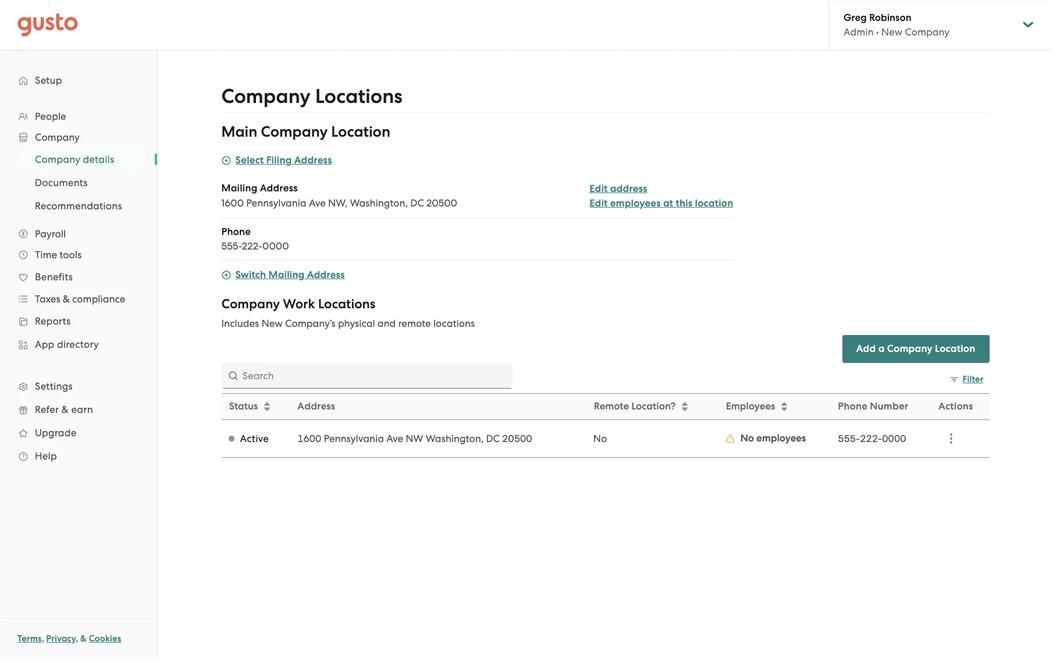 Task type: describe. For each thing, give the bounding box(es) containing it.
cookies button
[[89, 632, 121, 646]]

address inside button
[[307, 269, 345, 281]]

filing
[[266, 154, 292, 167]]

1600 pennsylvania ave nw  washington, dc 20500
[[298, 433, 532, 445]]

documents
[[35, 177, 88, 189]]

privacy
[[46, 634, 76, 645]]

main
[[222, 123, 258, 141]]

address inside button
[[294, 154, 332, 167]]

mailing address 1600 pennsylvania ave nw, washington, dc 20500
[[222, 182, 458, 209]]

app directory link
[[12, 334, 146, 355]]

locations
[[434, 318, 475, 330]]

filter
[[963, 374, 984, 385]]

222- inside 'phone 555-222-0000'
[[242, 240, 263, 252]]

remote
[[399, 318, 431, 330]]

physical
[[338, 318, 375, 330]]

no for no
[[594, 433, 607, 445]]

select filing address button
[[222, 154, 332, 168]]

payroll button
[[12, 224, 146, 245]]

0000 inside 'phone 555-222-0000'
[[263, 240, 289, 252]]

upgrade link
[[12, 423, 146, 444]]

employees inside edit address edit employees at this location
[[611, 197, 661, 210]]

benefits
[[35, 271, 73, 283]]

directory
[[57, 339, 99, 351]]

taxes & compliance
[[35, 293, 125, 305]]

work
[[283, 296, 315, 312]]

company work locations includes new company 's physical and remote locations
[[222, 296, 475, 330]]

company inside greg robinson admin • new company
[[906, 26, 950, 38]]

robinson
[[870, 12, 912, 24]]

greg
[[844, 12, 867, 24]]

address
[[611, 183, 648, 195]]

2 vertical spatial &
[[80, 634, 87, 645]]

a
[[879, 343, 885, 355]]

time
[[35, 249, 57, 261]]

status
[[229, 401, 258, 413]]

payroll
[[35, 228, 66, 240]]

edit address button
[[590, 182, 648, 196]]

add a company location
[[857, 343, 976, 355]]

0 vertical spatial locations
[[315, 84, 403, 108]]

employees button
[[719, 395, 831, 419]]

edit address edit employees at this location
[[590, 183, 734, 210]]

upgrade
[[35, 427, 77, 439]]

status button
[[222, 395, 290, 419]]

greg robinson admin • new company
[[844, 12, 950, 38]]

location inside group
[[331, 123, 391, 141]]

company details
[[35, 154, 114, 165]]

nw
[[406, 433, 424, 445]]

pennsylvania inside mailing address 1600 pennsylvania ave nw, washington, dc 20500
[[246, 197, 307, 209]]

refer & earn link
[[12, 399, 146, 420]]

select filing address
[[236, 154, 332, 167]]

gusto navigation element
[[0, 50, 157, 487]]

list containing people
[[0, 106, 157, 468]]

company up documents
[[35, 154, 80, 165]]

555- inside 'phone 555-222-0000'
[[222, 240, 242, 252]]

employees
[[726, 401, 776, 413]]

remote location? button
[[587, 395, 718, 419]]

phone element
[[222, 225, 734, 261]]

select
[[236, 154, 264, 167]]

ave inside mailing address 1600 pennsylvania ave nw, washington, dc 20500
[[309, 197, 326, 209]]

taxes & compliance button
[[12, 289, 146, 310]]

add
[[857, 343, 877, 355]]

switch mailing address button
[[222, 268, 345, 282]]

recommendations link
[[21, 196, 146, 217]]

phone for 555-
[[222, 226, 251, 238]]

company up includes
[[222, 296, 280, 312]]

time tools
[[35, 249, 82, 261]]

& for compliance
[[63, 293, 70, 305]]

•
[[877, 26, 880, 38]]

at
[[664, 197, 674, 210]]

location?
[[632, 401, 676, 413]]

locations inside company work locations includes new company 's physical and remote locations
[[318, 296, 376, 312]]

company inside group
[[261, 123, 328, 141]]

company locations
[[222, 84, 403, 108]]

this
[[676, 197, 693, 210]]

new for work
[[262, 318, 283, 330]]

setup link
[[12, 70, 146, 91]]

phone number
[[839, 401, 909, 413]]

help
[[35, 451, 57, 462]]

active
[[240, 433, 269, 445]]

location
[[695, 197, 734, 210]]

list containing mailing address
[[222, 182, 734, 261]]

switch mailing address
[[236, 269, 345, 281]]

people button
[[12, 106, 146, 127]]

mailing inside mailing address 1600 pennsylvania ave nw, washington, dc 20500
[[222, 182, 258, 194]]

1 vertical spatial 0000
[[883, 433, 907, 445]]

settings link
[[12, 376, 146, 397]]

1 vertical spatial 20500
[[503, 433, 532, 445]]

cookies
[[89, 634, 121, 645]]

app directory
[[35, 339, 99, 351]]

terms link
[[17, 634, 42, 645]]

benefits link
[[12, 267, 146, 288]]



Task type: locate. For each thing, give the bounding box(es) containing it.
1600 up 'phone 555-222-0000'
[[222, 197, 244, 209]]

0 vertical spatial mailing
[[222, 182, 258, 194]]

recommendations
[[35, 200, 122, 212]]

0 horizontal spatial 1600
[[222, 197, 244, 209]]

's
[[330, 318, 336, 330]]

1 vertical spatial mailing
[[269, 269, 305, 281]]

1 horizontal spatial ,
[[76, 634, 78, 645]]

0 vertical spatial &
[[63, 293, 70, 305]]

& left "cookies"
[[80, 634, 87, 645]]

app
[[35, 339, 54, 351]]

1 vertical spatial dc
[[486, 433, 500, 445]]

new inside company work locations includes new company 's physical and remote locations
[[262, 318, 283, 330]]

1 horizontal spatial 222-
[[861, 433, 883, 445]]

1 vertical spatial phone
[[839, 401, 868, 413]]

1 vertical spatial 555-
[[839, 433, 861, 445]]

company right a
[[888, 343, 933, 355]]

no down the employees
[[741, 433, 755, 445]]

1 horizontal spatial washington,
[[426, 433, 484, 445]]

address
[[294, 154, 332, 167], [260, 182, 298, 194], [307, 269, 345, 281], [298, 401, 336, 413]]

phone 555-222-0000
[[222, 226, 289, 252]]

0 horizontal spatial new
[[262, 318, 283, 330]]

2 edit from the top
[[590, 197, 608, 210]]

1 vertical spatial edit
[[590, 197, 608, 210]]

switch
[[236, 269, 266, 281]]

employees down employees button
[[757, 433, 807, 445]]

company down people
[[35, 132, 80, 143]]

nw,
[[328, 197, 348, 209]]

,
[[42, 634, 44, 645], [76, 634, 78, 645]]

& inside dropdown button
[[63, 293, 70, 305]]

no employees
[[741, 433, 807, 445]]

222- down phone number
[[861, 433, 883, 445]]

1 horizontal spatial 555-
[[839, 433, 861, 445]]

& left the earn at the left of page
[[62, 404, 69, 416]]

&
[[63, 293, 70, 305], [62, 404, 69, 416], [80, 634, 87, 645]]

location inside button
[[936, 343, 976, 355]]

ave left nw,
[[309, 197, 326, 209]]

refer & earn
[[35, 404, 93, 416]]

222- up switch
[[242, 240, 263, 252]]

main company location with option to select different filing and mailing addresses group
[[222, 123, 734, 282]]

actions
[[939, 401, 974, 413]]

washington, inside mailing address 1600 pennsylvania ave nw, washington, dc 20500
[[350, 197, 408, 209]]

1 vertical spatial new
[[262, 318, 283, 330]]

help link
[[12, 446, 146, 467]]

& for earn
[[62, 404, 69, 416]]

1600
[[222, 197, 244, 209], [298, 433, 322, 445]]

0 vertical spatial ave
[[309, 197, 326, 209]]

employees
[[611, 197, 661, 210], [757, 433, 807, 445]]

includes
[[222, 318, 259, 330]]

remote
[[594, 401, 629, 413]]

mailing address element
[[222, 182, 734, 218]]

dc
[[411, 197, 424, 209], [486, 433, 500, 445]]

1 edit from the top
[[590, 183, 608, 195]]

0 horizontal spatial mailing
[[222, 182, 258, 194]]

edit left "address"
[[590, 183, 608, 195]]

company details link
[[21, 149, 146, 170]]

0 horizontal spatial 0000
[[263, 240, 289, 252]]

0000
[[263, 240, 289, 252], [883, 433, 907, 445]]

1 horizontal spatial no
[[741, 433, 755, 445]]

0 horizontal spatial ,
[[42, 634, 44, 645]]

0 horizontal spatial 222-
[[242, 240, 263, 252]]

and
[[378, 318, 396, 330]]

edit
[[590, 183, 608, 195], [590, 197, 608, 210]]

1 vertical spatial pennsylvania
[[324, 433, 384, 445]]

dc inside mailing address 1600 pennsylvania ave nw, washington, dc 20500
[[411, 197, 424, 209]]

0 horizontal spatial dc
[[411, 197, 424, 209]]

people
[[35, 111, 66, 122]]

new right includes
[[262, 318, 283, 330]]

terms
[[17, 634, 42, 645]]

1 vertical spatial employees
[[757, 433, 807, 445]]

555-
[[222, 240, 242, 252], [839, 433, 861, 445]]

terms , privacy , & cookies
[[17, 634, 121, 645]]

20500
[[427, 197, 458, 209], [503, 433, 532, 445]]

new inside greg robinson admin • new company
[[882, 26, 903, 38]]

1 horizontal spatial 0000
[[883, 433, 907, 445]]

address inside mailing address 1600 pennsylvania ave nw, washington, dc 20500
[[260, 182, 298, 194]]

0 horizontal spatial 20500
[[427, 197, 458, 209]]

main company location
[[222, 123, 391, 141]]

phone left number
[[839, 401, 868, 413]]

phone up switch
[[222, 226, 251, 238]]

edit down edit address button
[[590, 197, 608, 210]]

company
[[906, 26, 950, 38], [222, 84, 311, 108], [261, 123, 328, 141], [35, 132, 80, 143], [35, 154, 80, 165], [222, 296, 280, 312], [285, 318, 330, 330], [888, 343, 933, 355]]

company down work
[[285, 318, 330, 330]]

0 horizontal spatial no
[[594, 433, 607, 445]]

washington, right nw,
[[350, 197, 408, 209]]

documents link
[[21, 172, 146, 193]]

1 vertical spatial 222-
[[861, 433, 883, 445]]

0 vertical spatial 555-
[[222, 240, 242, 252]]

mailing up work
[[269, 269, 305, 281]]

pennsylvania
[[246, 197, 307, 209], [324, 433, 384, 445]]

mailing
[[222, 182, 258, 194], [269, 269, 305, 281]]

1 vertical spatial 1600
[[298, 433, 322, 445]]

phone for number
[[839, 401, 868, 413]]

1 horizontal spatial mailing
[[269, 269, 305, 281]]

tools
[[60, 249, 82, 261]]

1 horizontal spatial location
[[936, 343, 976, 355]]

0 horizontal spatial washington,
[[350, 197, 408, 209]]

1 horizontal spatial new
[[882, 26, 903, 38]]

compliance
[[72, 293, 125, 305]]

0 horizontal spatial location
[[331, 123, 391, 141]]

0 vertical spatial employees
[[611, 197, 661, 210]]

company inside dropdown button
[[35, 132, 80, 143]]

location
[[331, 123, 391, 141], [936, 343, 976, 355]]

0 vertical spatial 20500
[[427, 197, 458, 209]]

washington, right "nw"
[[426, 433, 484, 445]]

0 vertical spatial pennsylvania
[[246, 197, 307, 209]]

home image
[[17, 13, 78, 36]]

ave left "nw"
[[387, 433, 404, 445]]

0 vertical spatial 0000
[[263, 240, 289, 252]]

1 vertical spatial &
[[62, 404, 69, 416]]

0 vertical spatial washington,
[[350, 197, 408, 209]]

0 horizontal spatial 555-
[[222, 240, 242, 252]]

no down remote
[[594, 433, 607, 445]]

company inside button
[[888, 343, 933, 355]]

0 vertical spatial 222-
[[242, 240, 263, 252]]

setup
[[35, 75, 62, 86]]

washington,
[[350, 197, 408, 209], [426, 433, 484, 445]]

details
[[83, 154, 114, 165]]

0 horizontal spatial phone
[[222, 226, 251, 238]]

employees down "address"
[[611, 197, 661, 210]]

time tools button
[[12, 245, 146, 266]]

1 horizontal spatial employees
[[757, 433, 807, 445]]

555- up switch
[[222, 240, 242, 252]]

2 , from the left
[[76, 634, 78, 645]]

0 vertical spatial new
[[882, 26, 903, 38]]

mailing down the select
[[222, 182, 258, 194]]

filter button
[[945, 370, 990, 389]]

company up the select filing address
[[261, 123, 328, 141]]

new down the robinson
[[882, 26, 903, 38]]

Search field
[[222, 363, 513, 389]]

, left privacy
[[42, 634, 44, 645]]

1600 right active in the bottom of the page
[[298, 433, 322, 445]]

privacy link
[[46, 634, 76, 645]]

20500 inside mailing address 1600 pennsylvania ave nw, washington, dc 20500
[[427, 197, 458, 209]]

earn
[[71, 404, 93, 416]]

list
[[0, 106, 157, 468], [0, 148, 157, 218], [222, 182, 734, 261]]

no for no employees
[[741, 433, 755, 445]]

0 horizontal spatial pennsylvania
[[246, 197, 307, 209]]

& right taxes
[[63, 293, 70, 305]]

company up main
[[222, 84, 311, 108]]

0000 up switch mailing address button at left top
[[263, 240, 289, 252]]

1 horizontal spatial dc
[[486, 433, 500, 445]]

list containing company details
[[0, 148, 157, 218]]

new for robinson
[[882, 26, 903, 38]]

0 vertical spatial dc
[[411, 197, 424, 209]]

0 vertical spatial 1600
[[222, 197, 244, 209]]

555-222-0000
[[839, 433, 907, 445]]

new
[[882, 26, 903, 38], [262, 318, 283, 330]]

1 vertical spatial ave
[[387, 433, 404, 445]]

0 vertical spatial location
[[331, 123, 391, 141]]

refer
[[35, 404, 59, 416]]

admin
[[844, 26, 874, 38]]

phone inside 'phone 555-222-0000'
[[222, 226, 251, 238]]

0 horizontal spatial employees
[[611, 197, 661, 210]]

1600 inside mailing address 1600 pennsylvania ave nw, washington, dc 20500
[[222, 197, 244, 209]]

company button
[[12, 127, 146, 148]]

0 vertical spatial edit
[[590, 183, 608, 195]]

company down the robinson
[[906, 26, 950, 38]]

1 horizontal spatial pennsylvania
[[324, 433, 384, 445]]

0000 down number
[[883, 433, 907, 445]]

edit employees at this location link
[[590, 197, 734, 210]]

1 vertical spatial location
[[936, 343, 976, 355]]

1 horizontal spatial 20500
[[503, 433, 532, 445]]

reports link
[[12, 311, 146, 332]]

add a company location button
[[843, 335, 990, 363]]

0 vertical spatial phone
[[222, 226, 251, 238]]

reports
[[35, 316, 71, 327]]

mailing inside button
[[269, 269, 305, 281]]

remote location?
[[594, 401, 676, 413]]

settings
[[35, 381, 73, 392]]

phone
[[222, 226, 251, 238], [839, 401, 868, 413]]

1 horizontal spatial ave
[[387, 433, 404, 445]]

number
[[871, 401, 909, 413]]

1 vertical spatial washington,
[[426, 433, 484, 445]]

1 vertical spatial locations
[[318, 296, 376, 312]]

1 horizontal spatial 1600
[[298, 433, 322, 445]]

0 horizontal spatial ave
[[309, 197, 326, 209]]

555- down phone number
[[839, 433, 861, 445]]

no
[[741, 433, 755, 445], [594, 433, 607, 445]]

, left "cookies"
[[76, 634, 78, 645]]

taxes
[[35, 293, 60, 305]]

1 , from the left
[[42, 634, 44, 645]]

1 horizontal spatial phone
[[839, 401, 868, 413]]



Task type: vqa. For each thing, say whether or not it's contained in the screenshot.
'Please' to the right
no



